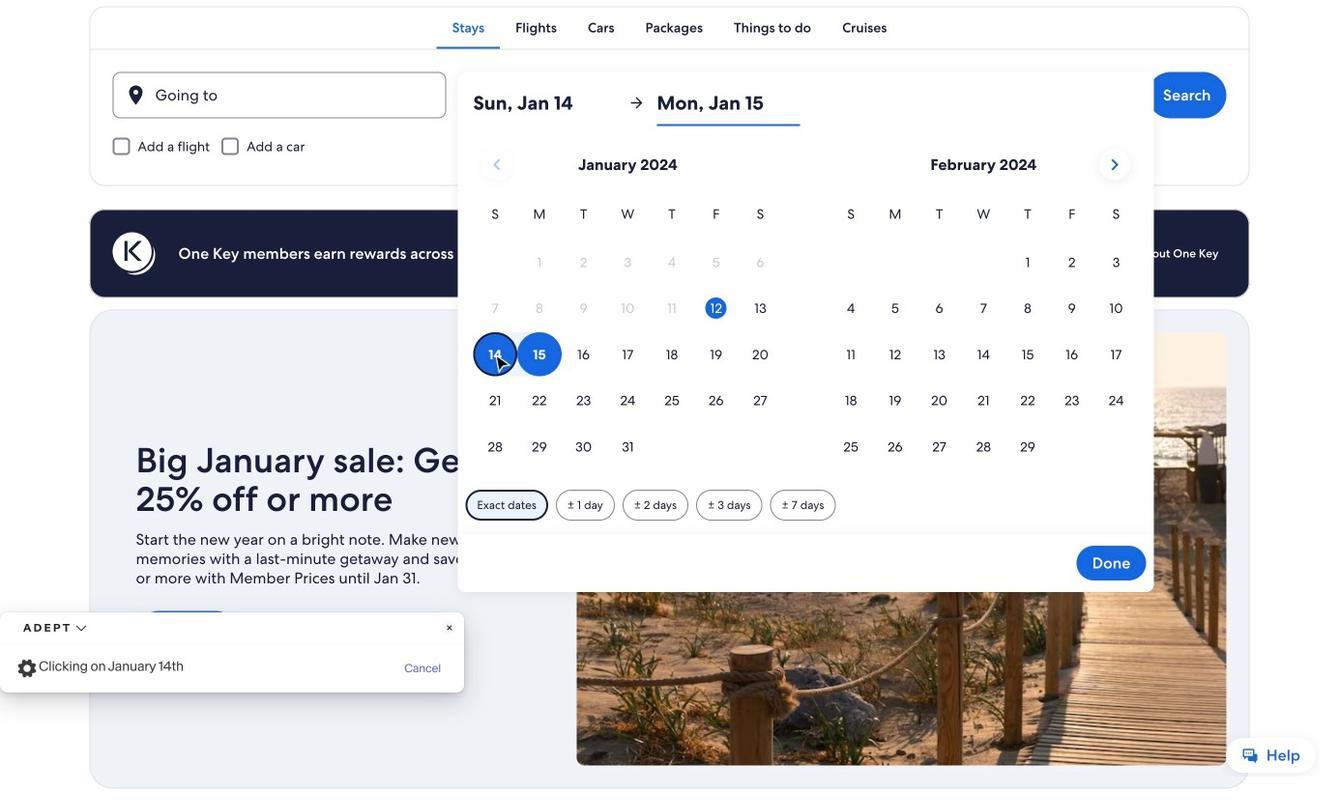 Task type: locate. For each thing, give the bounding box(es) containing it.
application
[[473, 142, 1138, 471]]

tab list
[[89, 6, 1250, 49]]

next month image
[[1103, 153, 1126, 176]]

today element
[[706, 298, 727, 319]]



Task type: describe. For each thing, give the bounding box(es) containing it.
january 2024 element
[[473, 204, 783, 471]]

february 2024 element
[[829, 204, 1138, 471]]

previous month image
[[485, 153, 509, 176]]

directional image
[[628, 94, 645, 112]]



Task type: vqa. For each thing, say whether or not it's contained in the screenshot.
January 2024 element
yes



